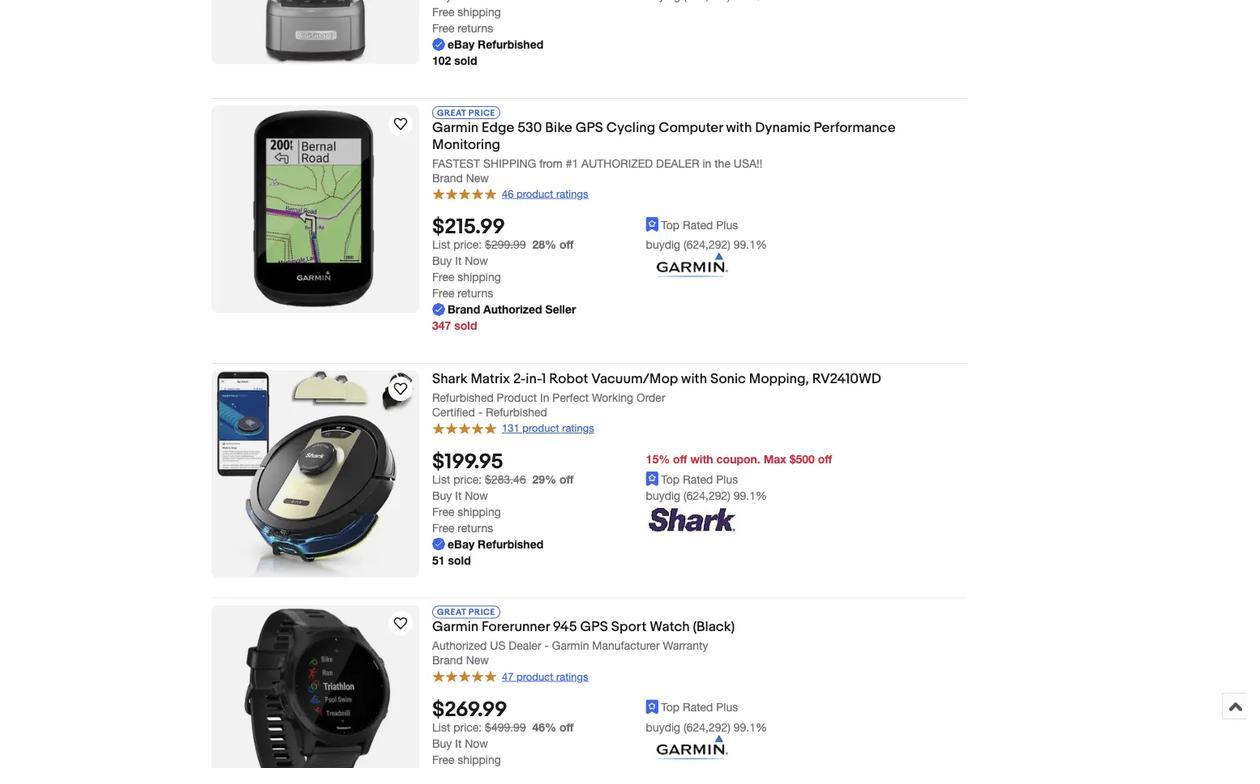 Task type: vqa. For each thing, say whether or not it's contained in the screenshot.
The Patek Philippe link
no



Task type: locate. For each thing, give the bounding box(es) containing it.
returns inside free shipping free returns brand authorized seller 347 sold
[[458, 287, 493, 301]]

3 top from the top
[[661, 702, 680, 715]]

great right watch garmin forerunner 945 gps sport watch (black) icon
[[437, 608, 466, 619]]

gps right the 945
[[580, 619, 608, 636]]

rv2410wd
[[812, 371, 881, 388]]

1 vertical spatial ebay
[[448, 538, 474, 551]]

2 shipping from the top
[[458, 271, 501, 284]]

1 vertical spatial new
[[466, 654, 489, 668]]

- right certified
[[478, 406, 483, 420]]

garmin right watch garmin forerunner 945 gps sport watch (black) icon
[[432, 619, 479, 636]]

top
[[661, 219, 680, 232], [661, 473, 680, 486], [661, 702, 680, 715]]

shark matrix 2-in-1 robot vacuum/mop with sonic mopping, rv2410wd image
[[212, 371, 419, 579]]

great
[[437, 108, 466, 119], [437, 608, 466, 619]]

top rated plus right top rated plus image
[[661, 702, 738, 715]]

0 vertical spatial (624,292)
[[684, 239, 730, 252]]

plus for $215.99
[[716, 219, 738, 232]]

1 vertical spatial garmin
[[432, 619, 479, 636]]

price: for $215.99
[[453, 239, 482, 252]]

new up 47 product ratings 'link' at bottom
[[466, 654, 489, 668]]

0 vertical spatial great price button
[[432, 106, 500, 120]]

2 vertical spatial buy
[[432, 738, 452, 751]]

1 vertical spatial visit buydig ebay store! image
[[646, 504, 739, 537]]

1 vertical spatial top rated plus
[[661, 473, 738, 486]]

authorized inside free shipping free returns brand authorized seller 347 sold
[[483, 303, 542, 317]]

1 visit buydig ebay store! image from the top
[[646, 254, 739, 286]]

brand inside great price garmin forerunner 945 gps sport watch (black) authorized us dealer - garmin manufacturer warranty brand new
[[432, 654, 463, 668]]

1 top from the top
[[661, 219, 680, 232]]

2 (624,292) from the top
[[684, 489, 730, 503]]

it down $199.95
[[455, 489, 462, 503]]

rated for $215.99
[[683, 219, 713, 232]]

with
[[726, 120, 752, 137], [681, 371, 707, 388], [690, 453, 713, 467]]

price for $269.99
[[469, 608, 495, 619]]

1 vertical spatial top rated plus image
[[646, 472, 659, 487]]

0 vertical spatial returns
[[458, 22, 493, 35]]

99.1% inside buydig (624,292) 99.1% free shipping
[[734, 489, 767, 503]]

ebay refurbished text field up the 102
[[432, 37, 543, 53]]

3 visit buydig ebay store! image from the top
[[646, 736, 739, 769]]

matrix
[[471, 371, 510, 388]]

0 vertical spatial plus
[[716, 219, 738, 232]]

brand
[[432, 172, 463, 185], [448, 303, 480, 317], [432, 654, 463, 668]]

1 horizontal spatial -
[[544, 640, 549, 653]]

2 vertical spatial plus
[[716, 702, 738, 715]]

2 free from the top
[[432, 22, 454, 35]]

0 vertical spatial garmin
[[432, 120, 479, 137]]

returns inside 'free returns ebay refurbished 51 sold'
[[458, 522, 493, 535]]

0 vertical spatial top
[[661, 219, 680, 232]]

2 price from the top
[[469, 608, 495, 619]]

2 vertical spatial now
[[465, 738, 488, 751]]

3 plus from the top
[[716, 702, 738, 715]]

sold right 51
[[448, 554, 471, 568]]

0 vertical spatial ebay
[[448, 38, 474, 51]]

1 list from the top
[[432, 239, 450, 252]]

brand up 347
[[448, 303, 480, 317]]

2 vertical spatial list
[[432, 721, 450, 735]]

0 vertical spatial top rated plus image
[[646, 218, 659, 232]]

2 99.1% from the top
[[734, 489, 767, 503]]

returns inside free shipping free returns ebay refurbished 102 sold
[[458, 22, 493, 35]]

price:
[[453, 239, 482, 252], [453, 473, 482, 486], [453, 721, 482, 735]]

2 vertical spatial it
[[455, 738, 462, 751]]

ratings down perfect
[[562, 422, 594, 435]]

$499.99
[[485, 721, 526, 735]]

1 vertical spatial great price button
[[432, 606, 500, 619]]

mopping,
[[749, 371, 809, 388]]

ratings inside 46 product ratings link
[[556, 188, 588, 200]]

great inside great price garmin forerunner 945 gps sport watch (black) authorized us dealer - garmin manufacturer warranty brand new
[[437, 608, 466, 619]]

it up free shipping
[[455, 738, 462, 751]]

0 vertical spatial top rated plus
[[661, 219, 738, 232]]

0 vertical spatial great
[[437, 108, 466, 119]]

top right top rated plus image
[[661, 702, 680, 715]]

0 vertical spatial with
[[726, 120, 752, 137]]

garmin forerunner 945 gps sport watch (black) image
[[212, 606, 419, 769]]

3 list from the top
[[432, 721, 450, 735]]

it
[[455, 255, 462, 268], [455, 489, 462, 503], [455, 738, 462, 751]]

ebay inside free shipping free returns ebay refurbished 102 sold
[[448, 38, 474, 51]]

list up free shipping
[[432, 721, 450, 735]]

list
[[432, 239, 450, 252], [432, 473, 450, 486], [432, 721, 450, 735]]

2 vertical spatial price:
[[453, 721, 482, 735]]

47
[[502, 671, 514, 683]]

shipping for free shipping free returns ebay refurbished 102 sold
[[458, 6, 501, 19]]

2 vertical spatial rated
[[683, 702, 713, 715]]

ebay down buy it now
[[448, 538, 474, 551]]

0 horizontal spatial -
[[478, 406, 483, 420]]

1 vertical spatial ebay refurbished text field
[[432, 537, 543, 553]]

5 free from the top
[[432, 506, 454, 519]]

seller
[[545, 303, 576, 317]]

usa!!
[[734, 157, 762, 170]]

131
[[502, 422, 519, 435]]

buy down $199.95
[[432, 489, 452, 503]]

2 new from the top
[[466, 654, 489, 668]]

1 returns from the top
[[458, 22, 493, 35]]

visit buydig ebay store! image for $215.99
[[646, 254, 739, 286]]

1 price: from the top
[[453, 239, 482, 252]]

0 vertical spatial sold
[[454, 54, 477, 68]]

product right 46
[[517, 188, 553, 200]]

sold inside 'free returns ebay refurbished 51 sold'
[[448, 554, 471, 568]]

garmin edge 530 bike gps cycling computer with dynamic performance monitoring heading
[[432, 120, 896, 154]]

top rated plus down coupon.
[[661, 473, 738, 486]]

certified
[[432, 406, 475, 420]]

returns for ebay
[[458, 22, 493, 35]]

ratings down great price garmin forerunner 945 gps sport watch (black) authorized us dealer - garmin manufacturer warranty brand new
[[556, 671, 588, 683]]

0 vertical spatial new
[[466, 172, 489, 185]]

garmin up fastest
[[432, 120, 479, 137]]

2 vertical spatial top rated plus
[[661, 702, 738, 715]]

4 free from the top
[[432, 287, 454, 301]]

47 product ratings
[[502, 671, 588, 683]]

1 vertical spatial 99.1%
[[734, 489, 767, 503]]

plus down coupon.
[[716, 473, 738, 486]]

brand inside great price garmin edge 530 bike gps cycling computer with dynamic performance monitoring fastest shipping from #1 authorized dealer in the usa!! brand new
[[432, 172, 463, 185]]

authorized
[[483, 303, 542, 317], [432, 640, 487, 653]]

off right 15%
[[673, 453, 687, 467]]

3 buy from the top
[[432, 738, 452, 751]]

1 vertical spatial returns
[[458, 287, 493, 301]]

1 vertical spatial price
[[469, 608, 495, 619]]

price inside great price garmin forerunner 945 gps sport watch (black) authorized us dealer - garmin manufacturer warranty brand new
[[469, 608, 495, 619]]

1 vertical spatial price:
[[453, 473, 482, 486]]

authorized left us
[[432, 640, 487, 653]]

1 vertical spatial it
[[455, 489, 462, 503]]

sport
[[611, 619, 647, 636]]

0 vertical spatial product
[[517, 188, 553, 200]]

1 great price button from the top
[[432, 106, 500, 120]]

shipping for free shipping free returns brand authorized seller 347 sold
[[458, 271, 501, 284]]

1 vertical spatial with
[[681, 371, 707, 388]]

list left '$299.99'
[[432, 239, 450, 252]]

free inside 'free returns ebay refurbished 51 sold'
[[432, 522, 454, 535]]

it down $215.99 at left
[[455, 255, 462, 268]]

0 vertical spatial rated
[[683, 219, 713, 232]]

99.1%
[[734, 239, 767, 252], [734, 489, 767, 503], [734, 721, 767, 735]]

2 rated from the top
[[683, 473, 713, 486]]

buydig
[[646, 239, 680, 252], [646, 489, 680, 503], [646, 721, 680, 735]]

refurbished inside 'free returns ebay refurbished 51 sold'
[[478, 538, 543, 551]]

buy down $215.99 at left
[[432, 255, 452, 268]]

2 vertical spatial sold
[[448, 554, 471, 568]]

0 vertical spatial visit buydig ebay store! image
[[646, 254, 739, 286]]

garmin
[[432, 120, 479, 137], [432, 619, 479, 636], [552, 640, 589, 653]]

now up free shipping
[[465, 738, 488, 751]]

1 vertical spatial great
[[437, 608, 466, 619]]

0 vertical spatial brand
[[432, 172, 463, 185]]

2 vertical spatial visit buydig ebay store! image
[[646, 736, 739, 769]]

plus down 'the'
[[716, 219, 738, 232]]

new down fastest
[[466, 172, 489, 185]]

2 vertical spatial ratings
[[556, 671, 588, 683]]

2 buydig (624,292) 99.1% buy it now from the top
[[432, 721, 767, 751]]

great inside great price garmin edge 530 bike gps cycling computer with dynamic performance monitoring fastest shipping from #1 authorized dealer in the usa!! brand new
[[437, 108, 466, 119]]

2 returns from the top
[[458, 287, 493, 301]]

plus
[[716, 219, 738, 232], [716, 473, 738, 486], [716, 702, 738, 715]]

1 rated from the top
[[683, 219, 713, 232]]

authorized left seller
[[483, 303, 542, 317]]

gps
[[575, 120, 603, 137], [580, 619, 608, 636]]

garmin for $269.99
[[432, 619, 479, 636]]

3 it from the top
[[455, 738, 462, 751]]

product
[[517, 188, 553, 200], [522, 422, 559, 435], [517, 671, 553, 683]]

ebay up the 102
[[448, 38, 474, 51]]

2 price: from the top
[[453, 473, 482, 486]]

gps right bike on the left of the page
[[575, 120, 603, 137]]

top rated plus for $269.99
[[661, 702, 738, 715]]

0 vertical spatial list
[[432, 239, 450, 252]]

order
[[637, 391, 665, 405]]

2 vertical spatial returns
[[458, 522, 493, 535]]

ebay
[[448, 38, 474, 51], [448, 538, 474, 551]]

great price button
[[432, 106, 500, 120], [432, 606, 500, 619]]

with left sonic in the right of the page
[[681, 371, 707, 388]]

2 plus from the top
[[716, 473, 738, 486]]

102
[[432, 54, 451, 68]]

3 returns from the top
[[458, 522, 493, 535]]

2 vertical spatial buydig
[[646, 721, 680, 735]]

1 price from the top
[[469, 108, 495, 119]]

top down 15%
[[661, 473, 680, 486]]

product right 47
[[517, 671, 553, 683]]

2 top from the top
[[661, 473, 680, 486]]

ratings inside 47 product ratings 'link'
[[556, 671, 588, 683]]

now
[[465, 255, 488, 268], [465, 489, 488, 503], [465, 738, 488, 751]]

shipping inside free shipping free returns ebay refurbished 102 sold
[[458, 6, 501, 19]]

sold right the 102
[[454, 54, 477, 68]]

bike
[[545, 120, 572, 137]]

top rated plus image down 15%
[[646, 472, 659, 487]]

(624,292)
[[684, 239, 730, 252], [684, 489, 730, 503], [684, 721, 730, 735]]

price up us
[[469, 608, 495, 619]]

warranty
[[663, 640, 708, 653]]

2 it from the top
[[455, 489, 462, 503]]

visit buydig ebay store! image for $269.99
[[646, 736, 739, 769]]

2 great from the top
[[437, 608, 466, 619]]

ratings
[[556, 188, 588, 200], [562, 422, 594, 435], [556, 671, 588, 683]]

off
[[559, 239, 574, 252], [673, 453, 687, 467], [818, 453, 832, 467], [559, 473, 574, 486], [559, 721, 574, 735]]

1 vertical spatial now
[[465, 489, 488, 503]]

free shipping
[[432, 754, 501, 767]]

2 top rated plus from the top
[[661, 473, 738, 486]]

list up buy it now
[[432, 473, 450, 486]]

great price button for $215.99
[[432, 106, 500, 120]]

0 vertical spatial price
[[469, 108, 495, 119]]

garmin down the 945
[[552, 640, 589, 653]]

price: left '$299.99'
[[453, 239, 482, 252]]

3 top rated plus from the top
[[661, 702, 738, 715]]

1 vertical spatial buy
[[432, 489, 452, 503]]

brand down fastest
[[432, 172, 463, 185]]

price up 'edge'
[[469, 108, 495, 119]]

1 vertical spatial authorized
[[432, 640, 487, 653]]

shark matrix 2-in-1 robot vacuum/mop with sonic mopping, rv2410wd heading
[[432, 371, 881, 388]]

ratings for $215.99
[[556, 188, 588, 200]]

great for $269.99
[[437, 608, 466, 619]]

0 vertical spatial now
[[465, 255, 488, 268]]

top down dealer
[[661, 219, 680, 232]]

1 vertical spatial buydig (624,292) 99.1% buy it now
[[432, 721, 767, 751]]

product right 131
[[522, 422, 559, 435]]

monitoring
[[432, 137, 500, 154]]

2-
[[513, 371, 526, 388]]

2 ebay refurbished text field from the top
[[432, 537, 543, 553]]

2 great price button from the top
[[432, 606, 500, 619]]

2 ebay from the top
[[448, 538, 474, 551]]

1 vertical spatial buydig
[[646, 489, 680, 503]]

1 great from the top
[[437, 108, 466, 119]]

ebay refurbished text field up 51
[[432, 537, 543, 553]]

list price: $499.99 46% off
[[432, 721, 574, 735]]

with inside shark matrix 2-in-1 robot vacuum/mop with sonic mopping, rv2410wd refurbished product in perfect working order certified - refurbished
[[681, 371, 707, 388]]

1 vertical spatial brand
[[448, 303, 480, 317]]

free
[[432, 6, 454, 19], [432, 22, 454, 35], [432, 271, 454, 284], [432, 287, 454, 301], [432, 506, 454, 519], [432, 522, 454, 535], [432, 754, 454, 767]]

530
[[517, 120, 542, 137]]

top rated plus image
[[646, 218, 659, 232], [646, 472, 659, 487]]

buydig (624,292) 99.1% buy it now up seller
[[432, 239, 767, 268]]

1 top rated plus image from the top
[[646, 218, 659, 232]]

46%
[[532, 721, 556, 735]]

in
[[703, 157, 711, 170]]

dealer
[[509, 640, 541, 653]]

refurbished
[[478, 38, 543, 51], [432, 391, 494, 405], [486, 406, 547, 420], [478, 538, 543, 551]]

2 vertical spatial brand
[[432, 654, 463, 668]]

1 vertical spatial rated
[[683, 473, 713, 486]]

6 free from the top
[[432, 522, 454, 535]]

0 vertical spatial ebay refurbished text field
[[432, 37, 543, 53]]

ratings down '#1'
[[556, 188, 588, 200]]

1 vertical spatial ratings
[[562, 422, 594, 435]]

top for $269.99
[[661, 702, 680, 715]]

buydig inside buydig (624,292) 99.1% free shipping
[[646, 489, 680, 503]]

price: up free shipping
[[453, 721, 482, 735]]

returns
[[458, 22, 493, 35], [458, 287, 493, 301], [458, 522, 493, 535]]

1 vertical spatial top
[[661, 473, 680, 486]]

cuisinart 8 cup food processor, 350-watt motor, gunmetal image
[[212, 0, 419, 65]]

top rated plus image down dealer
[[646, 218, 659, 232]]

46
[[502, 188, 514, 200]]

in-
[[526, 371, 542, 388]]

buydig (624,292) 99.1% buy it now down top rated plus image
[[432, 721, 767, 751]]

0 vertical spatial gps
[[575, 120, 603, 137]]

price: up buy it now
[[453, 473, 482, 486]]

0 vertical spatial ratings
[[556, 188, 588, 200]]

1 now from the top
[[465, 255, 488, 268]]

3 rated from the top
[[683, 702, 713, 715]]

1 new from the top
[[466, 172, 489, 185]]

price: for $269.99
[[453, 721, 482, 735]]

great price button up us
[[432, 606, 500, 619]]

1 vertical spatial plus
[[716, 473, 738, 486]]

sold right 347
[[454, 320, 477, 333]]

watch garmin forerunner 945 gps sport watch (black) image
[[391, 615, 410, 634]]

3 99.1% from the top
[[734, 721, 767, 735]]

fastest
[[432, 157, 480, 170]]

-
[[478, 406, 483, 420], [544, 640, 549, 653]]

visit buydig ebay store! image
[[646, 254, 739, 286], [646, 504, 739, 537], [646, 736, 739, 769]]

garmin inside great price garmin edge 530 bike gps cycling computer with dynamic performance monitoring fastest shipping from #1 authorized dealer in the usa!! brand new
[[432, 120, 479, 137]]

shark matrix 2-in-1 robot vacuum/mop with sonic mopping, rv2410wd refurbished product in perfect working order certified - refurbished
[[432, 371, 881, 420]]

price inside great price garmin edge 530 bike gps cycling computer with dynamic performance monitoring fastest shipping from #1 authorized dealer in the usa!! brand new
[[469, 108, 495, 119]]

in
[[540, 391, 549, 405]]

eBay Refurbished text field
[[432, 37, 543, 53], [432, 537, 543, 553]]

1 top rated plus from the top
[[661, 219, 738, 232]]

4 shipping from the top
[[458, 754, 501, 767]]

garmin edge 530 bike gps cycling computer with dynamic performance monitoring link
[[432, 120, 967, 156]]

3 price: from the top
[[453, 721, 482, 735]]

price
[[469, 108, 495, 119], [469, 608, 495, 619]]

#1
[[566, 157, 578, 170]]

1 vertical spatial list
[[432, 473, 450, 486]]

2 vertical spatial (624,292)
[[684, 721, 730, 735]]

top rated plus down the in
[[661, 219, 738, 232]]

garmin for $215.99
[[432, 120, 479, 137]]

with up usa!!
[[726, 120, 752, 137]]

gps inside great price garmin edge 530 bike gps cycling computer with dynamic performance monitoring fastest shipping from #1 authorized dealer in the usa!! brand new
[[575, 120, 603, 137]]

3 shipping from the top
[[458, 506, 501, 519]]

- right dealer
[[544, 640, 549, 653]]

1 ebay from the top
[[448, 38, 474, 51]]

ratings inside 131 product ratings link
[[562, 422, 594, 435]]

0 vertical spatial 99.1%
[[734, 239, 767, 252]]

0 vertical spatial buy
[[432, 255, 452, 268]]

plus right top rated plus image
[[716, 702, 738, 715]]

0 vertical spatial price:
[[453, 239, 482, 252]]

0 vertical spatial it
[[455, 255, 462, 268]]

2 vertical spatial product
[[517, 671, 553, 683]]

list price: $299.99 28% off
[[432, 239, 574, 252]]

1 plus from the top
[[716, 219, 738, 232]]

product inside 'link'
[[517, 671, 553, 683]]

1 vertical spatial sold
[[454, 320, 477, 333]]

1 vertical spatial (624,292)
[[684, 489, 730, 503]]

now down list price: $299.99 28% off
[[465, 255, 488, 268]]

0 vertical spatial authorized
[[483, 303, 542, 317]]

2 list from the top
[[432, 473, 450, 486]]

1 shipping from the top
[[458, 6, 501, 19]]

buy up free shipping
[[432, 738, 452, 751]]

cycling
[[606, 120, 655, 137]]

brand up $269.99
[[432, 654, 463, 668]]

2 vertical spatial top
[[661, 702, 680, 715]]

0 vertical spatial -
[[478, 406, 483, 420]]

shipping
[[458, 6, 501, 19], [458, 271, 501, 284], [458, 506, 501, 519], [458, 754, 501, 767]]

with left coupon.
[[690, 453, 713, 467]]

great up the monitoring
[[437, 108, 466, 119]]

garmin edge 530 bike gps cycling computer with dynamic performance monitoring image
[[212, 106, 419, 313]]

1 99.1% from the top
[[734, 239, 767, 252]]

ebay inside 'free returns ebay refurbished 51 sold'
[[448, 538, 474, 551]]

0 vertical spatial buydig (624,292) 99.1% buy it now
[[432, 239, 767, 268]]

new
[[466, 172, 489, 185], [466, 654, 489, 668]]

free shipping free returns ebay refurbished 102 sold
[[432, 6, 543, 68]]

great price button up the monitoring
[[432, 106, 500, 120]]

shipping inside free shipping free returns brand authorized seller 347 sold
[[458, 271, 501, 284]]

sold inside free shipping free returns ebay refurbished 102 sold
[[454, 54, 477, 68]]

1 vertical spatial -
[[544, 640, 549, 653]]

1 vertical spatial gps
[[580, 619, 608, 636]]

2 buydig from the top
[[646, 489, 680, 503]]

from
[[539, 157, 563, 170]]

sold
[[454, 54, 477, 68], [454, 320, 477, 333], [448, 554, 471, 568]]

0 vertical spatial buydig
[[646, 239, 680, 252]]

now down $283.46
[[465, 489, 488, 503]]

2 vertical spatial 99.1%
[[734, 721, 767, 735]]

2 vertical spatial with
[[690, 453, 713, 467]]

list for $215.99
[[432, 239, 450, 252]]



Task type: describe. For each thing, give the bounding box(es) containing it.
1 (624,292) from the top
[[684, 239, 730, 252]]

refurbished inside free shipping free returns ebay refurbished 102 sold
[[478, 38, 543, 51]]

7 free from the top
[[432, 754, 454, 767]]

new inside great price garmin edge 530 bike gps cycling computer with dynamic performance monitoring fastest shipping from #1 authorized dealer in the usa!! brand new
[[466, 172, 489, 185]]

great price button for $269.99
[[432, 606, 500, 619]]

2 vertical spatial garmin
[[552, 640, 589, 653]]

off right the 29%
[[559, 473, 574, 486]]

15%
[[646, 453, 670, 467]]

- inside shark matrix 2-in-1 robot vacuum/mop with sonic mopping, rv2410wd refurbished product in perfect working order certified - refurbished
[[478, 406, 483, 420]]

1 vertical spatial product
[[522, 422, 559, 435]]

off right 46%
[[559, 721, 574, 735]]

51
[[432, 554, 445, 568]]

2 top rated plus image from the top
[[646, 472, 659, 487]]

working
[[592, 391, 633, 405]]

product for $269.99
[[517, 671, 553, 683]]

shipping inside buydig (624,292) 99.1% free shipping
[[458, 506, 501, 519]]

list inside 15% off with coupon. max $500 off list price: $283.46 29% off
[[432, 473, 450, 486]]

- inside great price garmin forerunner 945 gps sport watch (black) authorized us dealer - garmin manufacturer warranty brand new
[[544, 640, 549, 653]]

shipping
[[483, 157, 536, 170]]

3 (624,292) from the top
[[684, 721, 730, 735]]

buy it now
[[432, 489, 488, 503]]

$215.99
[[432, 215, 505, 241]]

new inside great price garmin forerunner 945 gps sport watch (black) authorized us dealer - garmin manufacturer warranty brand new
[[466, 654, 489, 668]]

46 product ratings link
[[432, 187, 588, 201]]

347
[[432, 320, 451, 333]]

free shipping free returns brand authorized seller 347 sold
[[432, 271, 576, 333]]

(624,292) inside buydig (624,292) 99.1% free shipping
[[684, 489, 730, 503]]

15% off with coupon. max $500 off list price: $283.46 29% off
[[432, 453, 832, 486]]

edge
[[482, 120, 514, 137]]

watch shark matrix 2-in-1 robot vacuum/mop with sonic mopping, rv2410wd image
[[391, 380, 410, 399]]

47 product ratings link
[[432, 670, 588, 684]]

free inside buydig (624,292) 99.1% free shipping
[[432, 506, 454, 519]]

product
[[497, 391, 537, 405]]

$269.99
[[432, 698, 507, 723]]

perfect
[[552, 391, 589, 405]]

945
[[553, 619, 577, 636]]

brand inside free shipping free returns brand authorized seller 347 sold
[[448, 303, 480, 317]]

computer
[[659, 120, 723, 137]]

vacuum/mop
[[591, 371, 678, 388]]

top rated plus for $215.99
[[661, 219, 738, 232]]

performance
[[814, 120, 896, 137]]

$199.95
[[432, 450, 503, 475]]

max
[[764, 453, 786, 467]]

with inside great price garmin edge 530 bike gps cycling computer with dynamic performance monitoring fastest shipping from #1 authorized dealer in the usa!! brand new
[[726, 120, 752, 137]]

1 it from the top
[[455, 255, 462, 268]]

price: inside 15% off with coupon. max $500 off list price: $283.46 29% off
[[453, 473, 482, 486]]

dynamic
[[755, 120, 811, 137]]

gps inside great price garmin forerunner 945 gps sport watch (black) authorized us dealer - garmin manufacturer warranty brand new
[[580, 619, 608, 636]]

product for $215.99
[[517, 188, 553, 200]]

3 free from the top
[[432, 271, 454, 284]]

2 buy from the top
[[432, 489, 452, 503]]

1
[[542, 371, 546, 388]]

great price garmin edge 530 bike gps cycling computer with dynamic performance monitoring fastest shipping from #1 authorized dealer in the usa!! brand new
[[432, 108, 896, 185]]

buydig (624,292) 99.1% free shipping
[[432, 489, 767, 519]]

off right 28%
[[559, 239, 574, 252]]

46 product ratings
[[502, 188, 588, 200]]

plus for $269.99
[[716, 702, 738, 715]]

manufacturer
[[592, 640, 660, 653]]

the
[[715, 157, 730, 170]]

top rated plus image
[[646, 701, 659, 715]]

sonic
[[710, 371, 746, 388]]

shark
[[432, 371, 468, 388]]

shipping for free shipping
[[458, 754, 501, 767]]

list for $269.99
[[432, 721, 450, 735]]

29%
[[532, 473, 556, 486]]

$283.46
[[485, 473, 526, 486]]

coupon.
[[716, 453, 760, 467]]

free returns ebay refurbished 51 sold
[[432, 522, 543, 568]]

ratings for $269.99
[[556, 671, 588, 683]]

sold inside free shipping free returns brand authorized seller 347 sold
[[454, 320, 477, 333]]

authorized inside great price garmin forerunner 945 gps sport watch (black) authorized us dealer - garmin manufacturer warranty brand new
[[432, 640, 487, 653]]

top for $215.99
[[661, 219, 680, 232]]

garmin forerunner 945 gps sport watch (black) heading
[[432, 619, 735, 636]]

2 visit buydig ebay store! image from the top
[[646, 504, 739, 537]]

great price garmin forerunner 945 gps sport watch (black) authorized us dealer - garmin manufacturer warranty brand new
[[432, 608, 735, 668]]

rated for $269.99
[[683, 702, 713, 715]]

with inside 15% off with coupon. max $500 off list price: $283.46 29% off
[[690, 453, 713, 467]]

3 now from the top
[[465, 738, 488, 751]]

price for $215.99
[[469, 108, 495, 119]]

(black)
[[693, 619, 735, 636]]

authorized
[[581, 157, 653, 170]]

1 buydig from the top
[[646, 239, 680, 252]]

1 ebay refurbished text field from the top
[[432, 37, 543, 53]]

forerunner
[[482, 619, 550, 636]]

Brand Authorized Seller text field
[[432, 302, 576, 318]]

3 buydig from the top
[[646, 721, 680, 735]]

great for $215.99
[[437, 108, 466, 119]]

1 buydig (624,292) 99.1% buy it now from the top
[[432, 239, 767, 268]]

off right $500
[[818, 453, 832, 467]]

returns for brand
[[458, 287, 493, 301]]

robot
[[549, 371, 588, 388]]

watch garmin edge 530 bike gps cycling computer with dynamic performance monitoring image
[[391, 115, 410, 134]]

28%
[[532, 239, 556, 252]]

1 free from the top
[[432, 6, 454, 19]]

watch
[[650, 619, 690, 636]]

131 product ratings link
[[432, 421, 594, 436]]

garmin forerunner 945 gps sport watch (black) link
[[432, 619, 967, 639]]

1 buy from the top
[[432, 255, 452, 268]]

131 product ratings
[[502, 422, 594, 435]]

2 now from the top
[[465, 489, 488, 503]]

us
[[490, 640, 506, 653]]

shark matrix 2-in-1 robot vacuum/mop with sonic mopping, rv2410wd link
[[432, 371, 967, 391]]

dealer
[[656, 157, 699, 170]]

$500
[[790, 453, 815, 467]]

$299.99
[[485, 239, 526, 252]]



